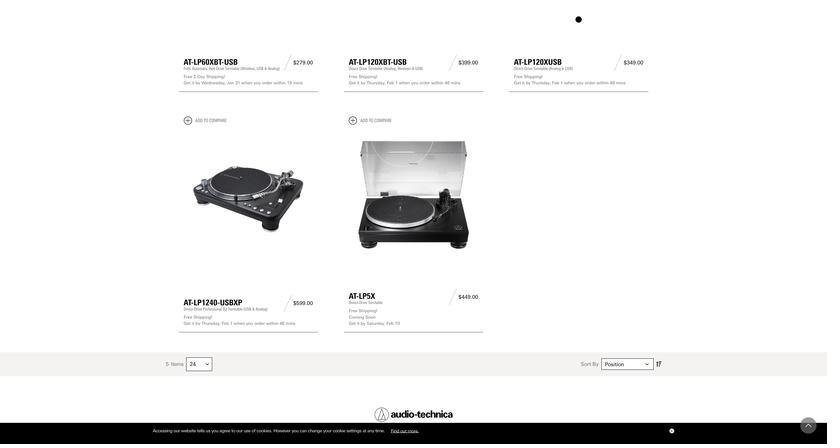 Task type: locate. For each thing, give the bounding box(es) containing it.
cross image
[[670, 430, 673, 433]]

&
[[265, 66, 267, 71], [412, 66, 414, 71], [562, 66, 564, 71], [252, 307, 255, 312]]

1 add to compare button from the left
[[184, 117, 227, 125]]

0 horizontal spatial compare
[[209, 118, 227, 124]]

turntable up jan
[[225, 66, 240, 71]]

it inside free 2 -day shipping! get it by wednesday, jan 31 when you order within 18 mins
[[192, 81, 194, 86]]

2 horizontal spatial 48
[[610, 81, 615, 86]]

it down 2
[[192, 81, 194, 86]]

by down at-lp120xusb direct-drive turntable (analog & usb) at the right of the page
[[526, 81, 531, 86]]

thursday, down at-lp120xusb direct-drive turntable (analog & usb) at the right of the page
[[532, 81, 551, 86]]

use
[[244, 429, 251, 434]]

$279.00
[[293, 60, 313, 66]]

0 horizontal spatial add to compare button
[[184, 117, 227, 125]]

at- inside at-lp60xbt-usb fully automatic belt-drive turntable (wireless, usb & analog)
[[184, 57, 194, 67]]

usb) right wireless
[[415, 66, 423, 71]]

5
[[166, 362, 169, 368]]

1 horizontal spatial compare
[[374, 118, 392, 124]]

1 down (analog
[[561, 81, 563, 86]]

1 horizontal spatial analog)
[[268, 66, 280, 71]]

usb)
[[415, 66, 423, 71], [565, 66, 573, 71]]

add to compare button for lp1240-
[[184, 117, 227, 125]]

10
[[395, 322, 400, 326]]

mins
[[293, 81, 303, 86], [451, 81, 461, 86], [616, 81, 626, 86], [286, 322, 295, 326]]

it down lp120xbt-
[[357, 81, 360, 86]]

jan
[[227, 81, 234, 86]]

mins down $399.00
[[451, 81, 461, 86]]

2 compare from the left
[[374, 118, 392, 124]]

us
[[206, 429, 210, 434]]

when right 31
[[241, 81, 252, 86]]

our left website on the left
[[174, 429, 180, 434]]

usbxp
[[220, 298, 242, 308]]

at- inside at-lp120xusb direct-drive turntable (analog & usb)
[[514, 57, 524, 67]]

0 horizontal spatial carrat down image
[[206, 363, 209, 366]]

when down the (usb
[[234, 322, 245, 326]]

at- inside at-lp5x direct-drive turntable
[[349, 292, 359, 301]]

analog)
[[268, 66, 280, 71], [256, 307, 268, 312]]

1 usb) from the left
[[415, 66, 423, 71]]

usb inside at-lp120xbt-usb direct-drive turntable (analog, wireless & usb)
[[393, 57, 407, 67]]

feb down dj
[[222, 322, 229, 326]]

feb left 10
[[387, 322, 394, 326]]

order
[[262, 81, 272, 86], [420, 81, 430, 86], [585, 81, 595, 86], [254, 322, 265, 326]]

our
[[174, 429, 180, 434], [236, 429, 243, 434]]

our left use
[[236, 429, 243, 434]]

turntable right dj
[[228, 307, 243, 312]]

free
[[184, 74, 192, 79], [349, 74, 358, 79], [514, 74, 523, 79], [349, 309, 358, 314], [184, 315, 192, 320]]

2 our from the left
[[236, 429, 243, 434]]

get inside free 2 -day shipping! get it by wednesday, jan 31 when you order within 18 mins
[[184, 81, 191, 86]]

lp5x
[[359, 292, 375, 301]]

turntable left the (analog,
[[368, 66, 383, 71]]

& right (wireless,
[[265, 66, 267, 71]]

2 horizontal spatial usb
[[393, 57, 407, 67]]

1 add from the left
[[195, 118, 203, 124]]

can
[[300, 429, 307, 434]]

by
[[196, 81, 200, 86], [361, 81, 366, 86], [526, 81, 531, 86], [196, 322, 200, 326], [361, 322, 366, 326]]

cookie
[[333, 429, 345, 434]]

when down wireless
[[399, 81, 410, 86]]

usb) inside at-lp120xusb direct-drive turntable (analog & usb)
[[565, 66, 573, 71]]

& right (analog
[[562, 66, 564, 71]]

usb) inside at-lp120xbt-usb direct-drive turntable (analog, wireless & usb)
[[415, 66, 423, 71]]

add to compare
[[195, 118, 227, 124], [360, 118, 392, 124]]

at- inside at-lp1240-usbxp direct-drive professional dj turntable (usb & analog)
[[184, 298, 194, 308]]

change
[[308, 429, 322, 434]]

1
[[395, 81, 398, 86], [561, 81, 563, 86], [230, 322, 233, 326]]

add
[[195, 118, 203, 124], [360, 118, 368, 124]]

it inside free shipping! coming soon get it by saturday, feb 10
[[357, 322, 360, 326]]

analog) right (wireless,
[[268, 66, 280, 71]]

0 horizontal spatial usb
[[224, 57, 238, 67]]

1 vertical spatial analog)
[[256, 307, 268, 312]]

it
[[192, 81, 194, 86], [357, 81, 360, 86], [522, 81, 525, 86], [192, 322, 194, 326], [357, 322, 360, 326]]

2 add to compare button from the left
[[349, 117, 392, 125]]

free shipping! get it by thursday, feb 1 when you order within 48 mins down the (usb
[[184, 315, 295, 326]]

drive inside at-lp5x direct-drive turntable
[[359, 301, 367, 306]]

divider line image for at-lp60xbt-usb
[[282, 55, 293, 71]]

feb
[[387, 81, 394, 86], [552, 81, 559, 86], [222, 322, 229, 326], [387, 322, 394, 326]]

1 horizontal spatial to
[[231, 429, 235, 434]]

0 horizontal spatial our
[[174, 429, 180, 434]]

more.
[[408, 429, 419, 434]]

carrat down image left set descending direction image
[[646, 363, 649, 366]]

tells
[[197, 429, 205, 434]]

shipping! up soon
[[359, 309, 378, 314]]

0 horizontal spatial analog)
[[256, 307, 268, 312]]

by down coming
[[361, 322, 366, 326]]

carrat down image
[[206, 363, 209, 366], [646, 363, 649, 366]]

(analog
[[549, 66, 561, 71]]

drive left (analog
[[525, 66, 533, 71]]

free shipping! get it by thursday, feb 1 when you order within 48 mins
[[349, 74, 461, 86], [514, 74, 626, 86], [184, 315, 295, 326]]

carrat down image right 'items' on the bottom of page
[[206, 363, 209, 366]]

you
[[254, 81, 261, 86], [411, 81, 418, 86], [577, 81, 584, 86], [246, 322, 253, 326], [211, 429, 218, 434], [292, 429, 299, 434]]

at- inside at-lp120xbt-usb direct-drive turntable (analog, wireless & usb)
[[349, 57, 359, 67]]

shipping!
[[206, 74, 225, 79], [359, 74, 378, 79], [524, 74, 543, 79], [359, 309, 378, 314], [194, 315, 212, 320]]

18
[[287, 81, 292, 86]]

1 carrat down image from the left
[[206, 363, 209, 366]]

thursday,
[[367, 81, 386, 86], [532, 81, 551, 86], [202, 322, 221, 326]]

analog) inside at-lp60xbt-usb fully automatic belt-drive turntable (wireless, usb & analog)
[[268, 66, 280, 71]]

by down lp1240-
[[196, 322, 200, 326]]

cookies.
[[257, 429, 272, 434]]

turntable
[[225, 66, 240, 71], [368, 66, 383, 71], [533, 66, 548, 71], [368, 301, 383, 306], [228, 307, 243, 312]]

& inside at-lp1240-usbxp direct-drive professional dj turntable (usb & analog)
[[252, 307, 255, 312]]

store logo image
[[375, 408, 453, 423]]

0 horizontal spatial add
[[195, 118, 203, 124]]

professional
[[203, 307, 222, 312]]

0 horizontal spatial add to compare
[[195, 118, 227, 124]]

0 vertical spatial analog)
[[268, 66, 280, 71]]

48
[[445, 81, 450, 86], [610, 81, 615, 86], [280, 322, 285, 326]]

shipping! up wednesday,
[[206, 74, 225, 79]]

0 horizontal spatial usb)
[[415, 66, 423, 71]]

1 add to compare from the left
[[195, 118, 227, 124]]

at- for lp120xusb
[[514, 57, 524, 67]]

turntable inside at-lp1240-usbxp direct-drive professional dj turntable (usb & analog)
[[228, 307, 243, 312]]

when inside free 2 -day shipping! get it by wednesday, jan 31 when you order within 18 mins
[[241, 81, 252, 86]]

1 horizontal spatial our
[[236, 429, 243, 434]]

your
[[323, 429, 332, 434]]

mins down $349.00
[[616, 81, 626, 86]]

analog) right the (usb
[[256, 307, 268, 312]]

1 compare from the left
[[209, 118, 227, 124]]

drive inside at-lp120xusb direct-drive turntable (analog & usb)
[[525, 66, 533, 71]]

at-lp5x direct-drive turntable
[[349, 292, 383, 306]]

compare
[[209, 118, 227, 124], [374, 118, 392, 124]]

2 add from the left
[[360, 118, 368, 124]]

direct-
[[349, 66, 359, 71], [514, 66, 525, 71], [349, 301, 359, 306], [184, 307, 194, 312]]

when down at-lp120xusb direct-drive turntable (analog & usb) at the right of the page
[[564, 81, 575, 86]]

saturday,
[[367, 322, 385, 326]]

mins inside free 2 -day shipping! get it by wednesday, jan 31 when you order within 18 mins
[[293, 81, 303, 86]]

automatic
[[192, 66, 208, 71]]

free inside free 2 -day shipping! get it by wednesday, jan 31 when you order within 18 mins
[[184, 74, 192, 79]]

set descending direction image
[[656, 361, 661, 369]]

within
[[274, 81, 286, 86], [431, 81, 444, 86], [597, 81, 609, 86], [266, 322, 278, 326]]

& inside at-lp120xusb direct-drive turntable (analog & usb)
[[562, 66, 564, 71]]

shipping! down lp120xbt-
[[359, 74, 378, 79]]

to for lp5x
[[369, 118, 373, 124]]

turntable left (analog
[[533, 66, 548, 71]]

any
[[367, 429, 374, 434]]

lp1240-
[[194, 298, 220, 308]]

compare for lp1240-
[[209, 118, 227, 124]]

& inside at-lp120xbt-usb direct-drive turntable (analog, wireless & usb)
[[412, 66, 414, 71]]

5 items
[[166, 362, 184, 368]]

fully
[[184, 66, 191, 71]]

free shipping! get it by thursday, feb 1 when you order within 48 mins down wireless
[[349, 74, 461, 86]]

turntable up free shipping! coming soon get it by saturday, feb 10 at the bottom of page
[[368, 301, 383, 306]]

free 2 -day shipping! get it by wednesday, jan 31 when you order within 18 mins
[[184, 74, 303, 86]]

settings
[[347, 429, 362, 434]]

it down coming
[[357, 322, 360, 326]]

by down lp120xbt-
[[361, 81, 366, 86]]

add to compare button
[[184, 117, 227, 125], [349, 117, 392, 125]]

(usb
[[244, 307, 251, 312]]

order inside free 2 -day shipping! get it by wednesday, jan 31 when you order within 18 mins
[[262, 81, 272, 86]]

2 horizontal spatial to
[[369, 118, 373, 124]]

1 horizontal spatial add to compare button
[[349, 117, 392, 125]]

time.
[[375, 429, 385, 434]]

agree
[[220, 429, 230, 434]]

at-lp60xbt-usb fully automatic belt-drive turntable (wireless, usb & analog)
[[184, 57, 280, 71]]

31
[[235, 81, 240, 86]]

to
[[204, 118, 208, 124], [369, 118, 373, 124], [231, 429, 235, 434]]

& right wireless
[[412, 66, 414, 71]]

usb
[[224, 57, 238, 67], [393, 57, 407, 67], [257, 66, 264, 71]]

divider line image
[[282, 55, 293, 71], [447, 55, 459, 71], [612, 55, 624, 71], [447, 289, 459, 306], [282, 296, 293, 312]]

free shipping! get it by thursday, feb 1 when you order within 48 mins down (analog
[[514, 74, 626, 86]]

mins down $599.00
[[286, 322, 295, 326]]

compare for lp5x
[[374, 118, 392, 124]]

drive
[[216, 66, 224, 71], [359, 66, 367, 71], [525, 66, 533, 71], [359, 301, 367, 306], [194, 307, 202, 312]]

thursday, down professional
[[202, 322, 221, 326]]

1 down at-lp1240-usbxp direct-drive professional dj turntable (usb & analog) at the left bottom of page
[[230, 322, 233, 326]]

1 down the (analog,
[[395, 81, 398, 86]]

shipping! inside free shipping! coming soon get it by saturday, feb 10
[[359, 309, 378, 314]]

soon
[[366, 315, 376, 320]]

drive up coming
[[359, 301, 367, 306]]

2 usb) from the left
[[565, 66, 573, 71]]

get
[[184, 81, 191, 86], [349, 81, 356, 86], [514, 81, 521, 86], [184, 322, 191, 326], [349, 322, 356, 326]]

at- for lp120xbt-
[[349, 57, 359, 67]]

at-
[[184, 57, 194, 67], [349, 57, 359, 67], [514, 57, 524, 67], [349, 292, 359, 301], [184, 298, 194, 308]]

1 horizontal spatial add to compare
[[360, 118, 392, 124]]

1 horizontal spatial carrat down image
[[646, 363, 649, 366]]

mins right 18
[[293, 81, 303, 86]]

drive left the (analog,
[[359, 66, 367, 71]]

2 add to compare from the left
[[360, 118, 392, 124]]

1 horizontal spatial 48
[[445, 81, 450, 86]]

usb) right (analog
[[565, 66, 573, 71]]

at- for lp1240-
[[184, 298, 194, 308]]

by down the - at the left top of page
[[196, 81, 200, 86]]

& right the (usb
[[252, 307, 255, 312]]

dj
[[223, 307, 227, 312]]

0 horizontal spatial to
[[204, 118, 208, 124]]

direct- inside at-lp120xbt-usb direct-drive turntable (analog, wireless & usb)
[[349, 66, 359, 71]]

thursday, down the (analog,
[[367, 81, 386, 86]]

drive up wednesday,
[[216, 66, 224, 71]]

drive left professional
[[194, 307, 202, 312]]

free shipping! coming soon get it by saturday, feb 10
[[349, 309, 400, 326]]

direct- inside at-lp5x direct-drive turntable
[[349, 301, 359, 306]]

to for lp1240-
[[204, 118, 208, 124]]

1 horizontal spatial 1
[[395, 81, 398, 86]]

belt-
[[209, 66, 216, 71]]

when
[[241, 81, 252, 86], [399, 81, 410, 86], [564, 81, 575, 86], [234, 322, 245, 326]]

usb for lp120xbt-
[[393, 57, 407, 67]]

1 horizontal spatial add
[[360, 118, 368, 124]]

1 horizontal spatial usb)
[[565, 66, 573, 71]]



Task type: describe. For each thing, give the bounding box(es) containing it.
of
[[252, 429, 256, 434]]

wireless
[[398, 66, 411, 71]]

1 horizontal spatial usb
[[257, 66, 264, 71]]

0 horizontal spatial 48
[[280, 322, 285, 326]]

(analog,
[[384, 66, 397, 71]]

divider line image for at-lp120xusb
[[612, 55, 624, 71]]

lp60xbt-
[[194, 57, 224, 67]]

at- for lp60xbt-
[[184, 57, 194, 67]]

0 horizontal spatial thursday,
[[202, 322, 221, 326]]

accessing
[[153, 429, 172, 434]]

feb down the (analog,
[[387, 81, 394, 86]]

$449.00
[[459, 294, 478, 301]]

at-lp120xbt-usb direct-drive turntable (analog, wireless & usb)
[[349, 57, 423, 71]]

wednesday,
[[202, 81, 226, 86]]

analog) inside at-lp1240-usbxp direct-drive professional dj turntable (usb & analog)
[[256, 307, 268, 312]]

by inside free 2 -day shipping! get it by wednesday, jan 31 when you order within 18 mins
[[196, 81, 200, 86]]

$349.00
[[624, 60, 644, 66]]

at lp1240 usbxp image
[[184, 130, 313, 259]]

turntable inside at-lp120xusb direct-drive turntable (analog & usb)
[[533, 66, 548, 71]]

at-lp120xusb direct-drive turntable (analog & usb)
[[514, 57, 573, 71]]

& inside at-lp60xbt-usb fully automatic belt-drive turntable (wireless, usb & analog)
[[265, 66, 267, 71]]

add to compare for lp5x
[[360, 118, 392, 124]]

direct- inside at-lp120xusb direct-drive turntable (analog & usb)
[[514, 66, 525, 71]]

at- for lp5x
[[349, 292, 359, 301]]

sort by
[[581, 362, 599, 368]]

sort
[[581, 362, 591, 368]]

$599.00
[[293, 301, 313, 307]]

drive inside at-lp60xbt-usb fully automatic belt-drive turntable (wireless, usb & analog)
[[216, 66, 224, 71]]

add for lp5x
[[360, 118, 368, 124]]

2 horizontal spatial thursday,
[[532, 81, 551, 86]]

$399.00
[[459, 60, 478, 66]]

free inside free shipping! coming soon get it by saturday, feb 10
[[349, 309, 358, 314]]

add to compare for lp1240-
[[195, 118, 227, 124]]

0 horizontal spatial free shipping! get it by thursday, feb 1 when you order within 48 mins
[[184, 315, 295, 326]]

it down lp1240-
[[192, 322, 194, 326]]

out
[[400, 429, 407, 434]]

it down at-lp120xusb direct-drive turntable (analog & usb) at the right of the page
[[522, 81, 525, 86]]

website
[[181, 429, 196, 434]]

at
[[363, 429, 366, 434]]

coming
[[349, 315, 364, 320]]

lp120xbt-
[[359, 57, 393, 67]]

direct- inside at-lp1240-usbxp direct-drive professional dj turntable (usb & analog)
[[184, 307, 194, 312]]

lp120xusb
[[524, 57, 562, 67]]

you inside free 2 -day shipping! get it by wednesday, jan 31 when you order within 18 mins
[[254, 81, 261, 86]]

at lp5x image
[[349, 130, 478, 259]]

however
[[273, 429, 291, 434]]

divider line image for at-lp5x
[[447, 289, 459, 306]]

turntable inside at-lp5x direct-drive turntable
[[368, 301, 383, 306]]

at-lp1240-usbxp direct-drive professional dj turntable (usb & analog)
[[184, 298, 268, 312]]

find out more. link
[[386, 426, 424, 437]]

shipping! down at-lp120xusb direct-drive turntable (analog & usb) at the right of the page
[[524, 74, 543, 79]]

find
[[391, 429, 399, 434]]

feb inside free shipping! coming soon get it by saturday, feb 10
[[387, 322, 394, 326]]

2 horizontal spatial free shipping! get it by thursday, feb 1 when you order within 48 mins
[[514, 74, 626, 86]]

shipping! inside free 2 -day shipping! get it by wednesday, jan 31 when you order within 18 mins
[[206, 74, 225, 79]]

drive inside at-lp1240-usbxp direct-drive professional dj turntable (usb & analog)
[[194, 307, 202, 312]]

turntable inside at-lp60xbt-usb fully automatic belt-drive turntable (wireless, usb & analog)
[[225, 66, 240, 71]]

2
[[194, 74, 196, 79]]

1 our from the left
[[174, 429, 180, 434]]

within inside free 2 -day shipping! get it by wednesday, jan 31 when you order within 18 mins
[[274, 81, 286, 86]]

day
[[197, 74, 205, 79]]

(wireless,
[[241, 66, 256, 71]]

find out more.
[[391, 429, 419, 434]]

accessing our website tells us you agree to our use of cookies. however you can change your cookie settings at any time.
[[153, 429, 386, 434]]

turntable inside at-lp120xbt-usb direct-drive turntable (analog, wireless & usb)
[[368, 66, 383, 71]]

feb down (analog
[[552, 81, 559, 86]]

-
[[196, 74, 197, 79]]

usb for lp60xbt-
[[224, 57, 238, 67]]

divider line image for at-lp1240-usbxp
[[282, 296, 293, 312]]

add for lp1240-
[[195, 118, 203, 124]]

items
[[171, 362, 184, 368]]

drive inside at-lp120xbt-usb direct-drive turntable (analog, wireless & usb)
[[359, 66, 367, 71]]

shipping! down professional
[[194, 315, 212, 320]]

divider line image for at-lp120xbt-usb
[[447, 55, 459, 71]]

1 horizontal spatial thursday,
[[367, 81, 386, 86]]

arrow up image
[[806, 423, 812, 429]]

1 horizontal spatial free shipping! get it by thursday, feb 1 when you order within 48 mins
[[349, 74, 461, 86]]

get inside free shipping! coming soon get it by saturday, feb 10
[[349, 322, 356, 326]]

2 horizontal spatial 1
[[561, 81, 563, 86]]

by
[[593, 362, 599, 368]]

0 horizontal spatial 1
[[230, 322, 233, 326]]

2 carrat down image from the left
[[646, 363, 649, 366]]

by inside free shipping! coming soon get it by saturday, feb 10
[[361, 322, 366, 326]]

add to compare button for lp5x
[[349, 117, 392, 125]]



Task type: vqa. For each thing, say whether or not it's contained in the screenshot.
VERIFIED to the bottom
no



